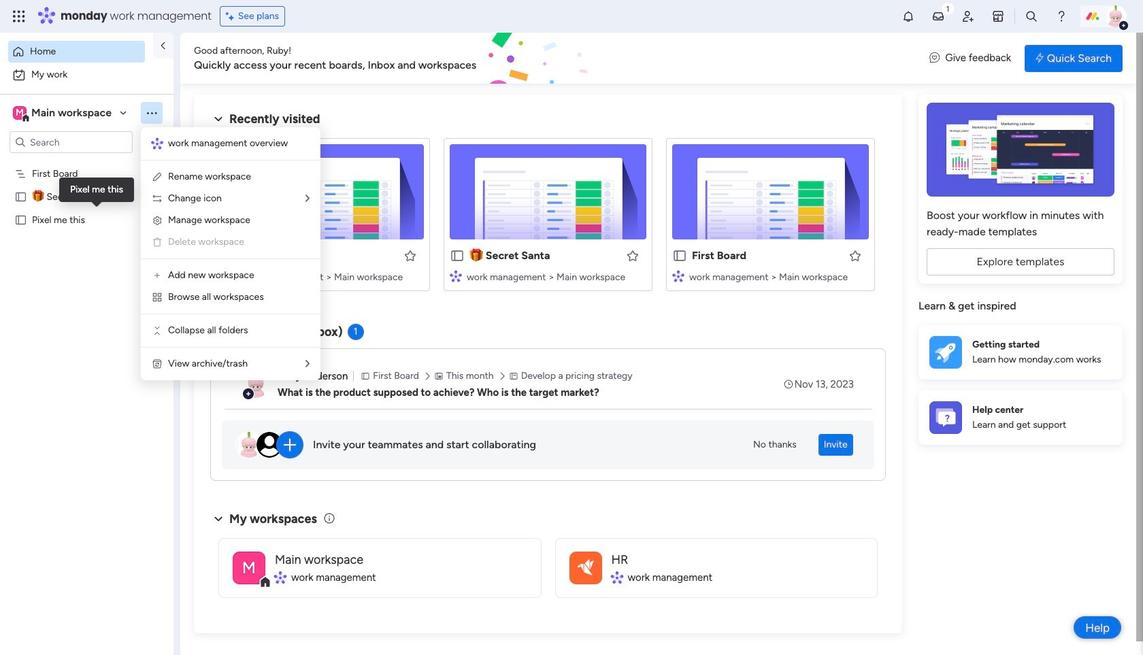 Task type: describe. For each thing, give the bounding box(es) containing it.
invite members image
[[962, 10, 975, 23]]

monday marketplace image
[[992, 10, 1005, 23]]

v2 bolt switch image
[[1036, 51, 1044, 66]]

browse all workspaces image
[[152, 292, 163, 303]]

quick search results list box
[[210, 127, 886, 308]]

0 vertical spatial option
[[8, 41, 145, 63]]

1 image
[[942, 1, 954, 16]]

view archive/trash image
[[152, 359, 163, 370]]

ruby anderson image
[[242, 371, 270, 398]]

2 add to favorites image from the left
[[626, 249, 640, 262]]

close update feed (inbox) image
[[210, 324, 227, 340]]

collapse all folders image
[[152, 325, 163, 336]]

delete workspace image
[[152, 237, 163, 248]]

help image
[[1055, 10, 1069, 23]]

1 vertical spatial option
[[8, 64, 165, 86]]

public board image for 1st "component" image from the right
[[672, 248, 687, 263]]

help center element
[[919, 390, 1123, 445]]

list arrow image for view archive/trash image
[[306, 359, 310, 369]]

templates image image
[[931, 103, 1111, 197]]

close my workspaces image
[[210, 511, 227, 527]]

1 workspace image from the left
[[233, 552, 265, 584]]

notifications image
[[902, 10, 915, 23]]

ruby anderson image
[[1105, 5, 1127, 27]]



Task type: vqa. For each thing, say whether or not it's contained in the screenshot.
Update feed image
yes



Task type: locate. For each thing, give the bounding box(es) containing it.
add to favorites image for 1st "component" image from the left
[[404, 249, 417, 262]]

Search in workspace field
[[29, 134, 114, 150]]

menu item
[[152, 234, 310, 250]]

workspace image
[[233, 552, 265, 584], [569, 552, 602, 584]]

1 public board image from the top
[[14, 190, 27, 203]]

manage workspace image
[[152, 215, 163, 226]]

2 vertical spatial option
[[0, 161, 174, 164]]

1 horizontal spatial workspace image
[[569, 552, 602, 584]]

1 horizontal spatial workspace image
[[578, 556, 594, 580]]

3 add to favorites image from the left
[[849, 249, 862, 262]]

add to favorites image for 1st "component" image from the right
[[849, 249, 862, 262]]

1 horizontal spatial add to favorites image
[[626, 249, 640, 262]]

2 horizontal spatial public board image
[[672, 248, 687, 263]]

workspace options image
[[145, 106, 159, 120]]

list arrow image
[[306, 194, 310, 204], [306, 359, 310, 369]]

add to favorites image
[[404, 249, 417, 262], [626, 249, 640, 262], [849, 249, 862, 262]]

1 element
[[348, 324, 364, 340]]

3 public board image from the left
[[672, 248, 687, 263]]

see plans image
[[226, 9, 238, 24]]

list arrow image for change icon
[[306, 194, 310, 204]]

1 vertical spatial public board image
[[14, 213, 27, 226]]

add new workspace image
[[152, 270, 163, 281]]

2 public board image from the top
[[14, 213, 27, 226]]

1 public board image from the left
[[227, 248, 242, 263]]

public board image
[[14, 190, 27, 203], [14, 213, 27, 226]]

0 horizontal spatial workspace image
[[13, 105, 27, 120]]

2 list arrow image from the top
[[306, 359, 310, 369]]

component image
[[227, 270, 240, 282], [672, 270, 685, 282]]

1 component image from the left
[[227, 270, 240, 282]]

2 component image from the left
[[672, 270, 685, 282]]

2 workspace image from the left
[[569, 552, 602, 584]]

change icon image
[[152, 193, 163, 204]]

1 add to favorites image from the left
[[404, 249, 417, 262]]

1 horizontal spatial component image
[[672, 270, 685, 282]]

list box
[[0, 159, 174, 415]]

workspace image
[[13, 105, 27, 120], [578, 556, 594, 580]]

2 public board image from the left
[[450, 248, 465, 263]]

rename workspace image
[[152, 172, 163, 182]]

0 vertical spatial public board image
[[14, 190, 27, 203]]

close recently visited image
[[210, 111, 227, 127]]

1 vertical spatial list arrow image
[[306, 359, 310, 369]]

getting started element
[[919, 325, 1123, 379]]

0 horizontal spatial workspace image
[[233, 552, 265, 584]]

0 horizontal spatial component image
[[227, 270, 240, 282]]

v2 user feedback image
[[930, 51, 940, 66]]

select product image
[[12, 10, 26, 23]]

2 horizontal spatial add to favorites image
[[849, 249, 862, 262]]

0 horizontal spatial public board image
[[227, 248, 242, 263]]

1 vertical spatial workspace image
[[578, 556, 594, 580]]

search everything image
[[1025, 10, 1039, 23]]

public board image
[[227, 248, 242, 263], [450, 248, 465, 263], [672, 248, 687, 263]]

1 horizontal spatial public board image
[[450, 248, 465, 263]]

update feed image
[[932, 10, 945, 23]]

0 horizontal spatial add to favorites image
[[404, 249, 417, 262]]

1 list arrow image from the top
[[306, 194, 310, 204]]

option
[[8, 41, 145, 63], [8, 64, 165, 86], [0, 161, 174, 164]]

0 vertical spatial workspace image
[[13, 105, 27, 120]]

workspace selection element
[[13, 105, 114, 123]]

0 vertical spatial list arrow image
[[306, 194, 310, 204]]

menu
[[141, 127, 321, 380]]

public board image for 1st "component" image from the left
[[227, 248, 242, 263]]



